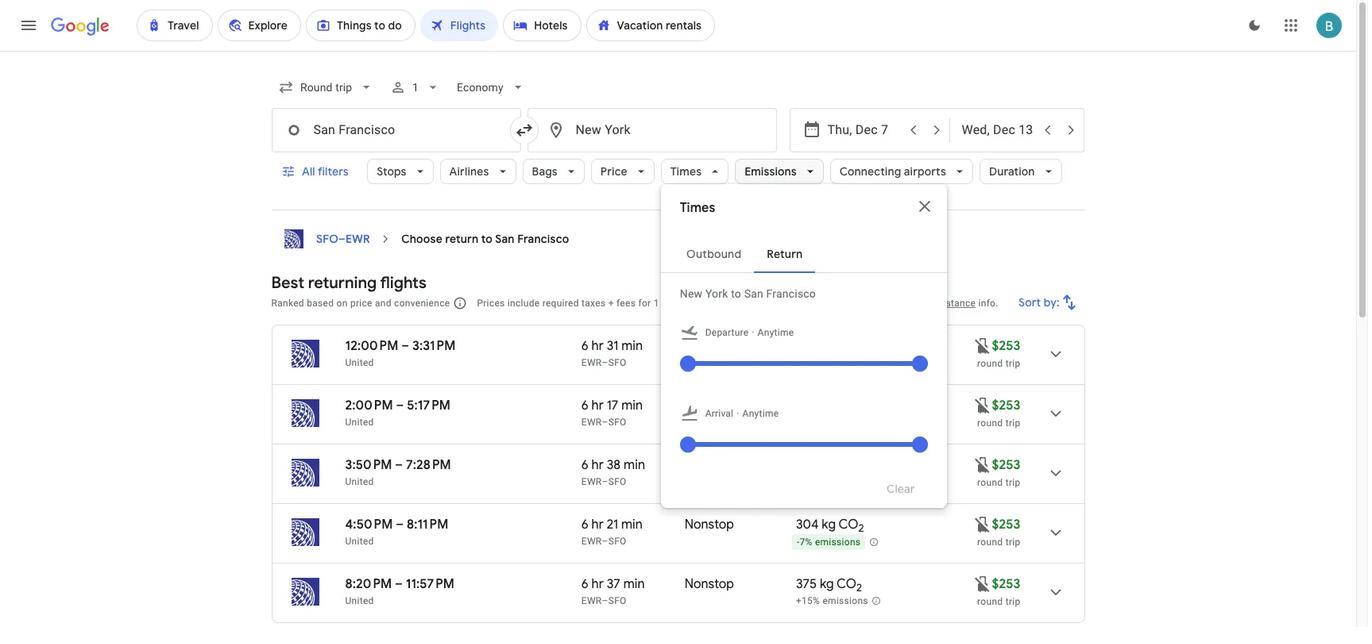Task type: locate. For each thing, give the bounding box(es) containing it.
0 vertical spatial kg
[[822, 517, 836, 533]]

6 inside 6 hr 31 min ewr – sfo
[[581, 338, 589, 354]]

5 round trip from the top
[[977, 597, 1021, 608]]

None field
[[271, 73, 380, 102], [450, 73, 532, 102], [271, 73, 380, 102], [450, 73, 532, 102]]

bags
[[532, 164, 558, 179]]

united down 3:50 pm at the bottom of the page
[[345, 477, 374, 488]]

best returning flights main content
[[271, 223, 1085, 628]]

2 6 from the top
[[581, 398, 589, 414]]

optional charges and bag fees
[[690, 298, 825, 309]]

san for york
[[744, 288, 763, 300]]

sfo inside 6 hr 31 min ewr – sfo
[[608, 358, 627, 369]]

sfo down 21
[[608, 536, 627, 547]]

none search field containing times
[[271, 68, 1085, 508]]

kg up -7% emissions
[[822, 517, 836, 533]]

3 $253 from the top
[[992, 458, 1021, 474]]

3 trip from the top
[[1006, 477, 1021, 489]]

ewr down total duration 6 hr 37 min. element
[[581, 596, 602, 607]]

0 vertical spatial co
[[839, 517, 858, 533]]

united down the 8:20 pm text box
[[345, 596, 374, 607]]

2 this price for this flight doesn't include overhead bin access. if you need a carry-on bag, use the bags filter to update prices. image from the top
[[973, 515, 992, 534]]

round left flight details. leaves newark liberty international airport at 3:50 pm on wednesday, december 13 and arrives at san francisco international airport at 7:28 pm on wednesday, december 13. icon
[[977, 477, 1003, 489]]

total duration 6 hr 38 min. element
[[581, 458, 685, 476]]

38
[[607, 458, 621, 474]]

4 nonstop flight. element from the top
[[685, 517, 734, 535]]

1 horizontal spatial and
[[768, 298, 784, 309]]

3 united from the top
[[345, 477, 374, 488]]

round trip left flight details. leaves newark liberty international airport at 3:50 pm on wednesday, december 13 and arrives at san francisco international airport at 7:28 pm on wednesday, december 13. icon
[[977, 477, 1021, 489]]

total duration 6 hr 31 min. element
[[581, 338, 685, 357]]

trip down 253 us dollars text box
[[1006, 418, 1021, 429]]

round down 253 us dollars text field
[[977, 358, 1003, 369]]

12:00 pm – 3:31 pm united
[[345, 338, 456, 369]]

kg inside 304 kg co 2
[[822, 517, 836, 533]]

anytime for departure
[[758, 327, 794, 338]]

ewr down total duration 6 hr 17 min. element on the bottom
[[581, 417, 602, 428]]

kg
[[822, 517, 836, 533], [820, 577, 834, 593]]

trip left flight details. leaves newark liberty international airport at 4:50 pm on wednesday, december 13 and arrives at san francisco international airport at 8:11 pm on wednesday, december 13. image
[[1006, 537, 1021, 548]]

– left "arrival time: 5:17 pm." text field
[[396, 398, 404, 414]]

Departure time: 8:20 PM. text field
[[345, 577, 392, 593]]

sfo inside 6 hr 38 min ewr – sfo
[[608, 477, 627, 488]]

departure
[[705, 327, 749, 338]]

this price for this flight doesn't include overhead bin access. if you need a carry-on bag, use the bags filter to update prices. image left "flight details. leaves newark liberty international airport at 8:20 pm on wednesday, december 13 and arrives at san francisco international airport at 11:57 pm on wednesday, december 13." image
[[973, 575, 992, 594]]

co up -7% emissions
[[839, 517, 858, 533]]

1 nonstop from the top
[[685, 338, 734, 354]]

1 vertical spatial +15%
[[796, 596, 820, 607]]

1 round trip from the top
[[977, 358, 1021, 369]]

anytime down optional charges and bag fees
[[758, 327, 794, 338]]

round left "flight details. leaves newark liberty international airport at 8:20 pm on wednesday, december 13 and arrives at san francisco international airport at 11:57 pm on wednesday, december 13." image
[[977, 597, 1003, 608]]

round for 304
[[977, 537, 1003, 548]]

4 $253 from the top
[[992, 517, 1021, 533]]

ewr for 6 hr 31 min
[[581, 358, 602, 369]]

nonstop flight. element for 6 hr 38 min
[[685, 458, 734, 476]]

this price for this flight doesn't include overhead bin access. if you need a carry-on bag, use the bags filter to update prices. image
[[973, 336, 992, 356], [973, 396, 992, 415], [973, 575, 992, 594]]

0 vertical spatial 1
[[412, 81, 419, 94]]

2 vertical spatial 2
[[857, 582, 862, 595]]

None text field
[[527, 108, 777, 153]]

trip down 253 us dollars text field
[[1006, 358, 1021, 369]]

leaves newark liberty international airport at 4:50 pm on wednesday, december 13 and arrives at san francisco international airport at 8:11 pm on wednesday, december 13. element
[[345, 517, 448, 533]]

passenger assistance button
[[878, 298, 976, 309]]

to right return
[[481, 232, 493, 246]]

ewr for 6 hr 37 min
[[581, 596, 602, 607]]

francisco right charges
[[766, 288, 816, 300]]

hr inside 6 hr 31 min ewr – sfo
[[592, 338, 604, 354]]

sfo inside '6 hr 17 min ewr – sfo'
[[608, 417, 627, 428]]

min inside '6 hr 17 min ewr – sfo'
[[621, 398, 643, 414]]

min right 17
[[621, 398, 643, 414]]

min right 21
[[621, 517, 643, 533]]

connecting
[[840, 164, 901, 179]]

and
[[375, 298, 392, 309], [768, 298, 784, 309]]

1 hr from the top
[[592, 338, 604, 354]]

– inside 4:50 pm – 8:11 pm united
[[396, 517, 404, 533]]

emissions button
[[735, 153, 824, 191]]

emissions down "bag fees" button
[[823, 358, 868, 369]]

6 left 37
[[581, 577, 589, 593]]

2 vertical spatial emissions
[[823, 596, 868, 607]]

7:28 pm
[[406, 458, 451, 474]]

round trip down 253 us dollars text field
[[977, 358, 1021, 369]]

to for return
[[481, 232, 493, 246]]

6 inside 6 hr 38 min ewr – sfo
[[581, 458, 589, 474]]

6 inside '6 hr 17 min ewr – sfo'
[[581, 398, 589, 414]]

4 round trip from the top
[[977, 537, 1021, 548]]

united inside 8:20 pm – 11:57 pm united
[[345, 596, 374, 607]]

5 hr from the top
[[592, 577, 604, 593]]

0 horizontal spatial 1
[[412, 81, 419, 94]]

6 left 21
[[581, 517, 589, 533]]

1 6 from the top
[[581, 338, 589, 354]]

5 6 from the top
[[581, 577, 589, 593]]

ewr up best returning flights
[[345, 232, 370, 246]]

– up returning
[[338, 232, 345, 246]]

total duration 6 hr 37 min. element
[[581, 577, 685, 595]]

5 trip from the top
[[1006, 597, 1021, 608]]

2 nonstop flight. element from the top
[[685, 398, 734, 416]]

min for 6 hr 31 min
[[621, 338, 643, 354]]

nonstop flight. element
[[685, 338, 734, 357], [685, 398, 734, 416], [685, 458, 734, 476], [685, 517, 734, 535], [685, 577, 734, 595]]

+15% down 375
[[796, 596, 820, 607]]

this price for this flight doesn't include overhead bin access. if you need a carry-on bag, use the bags filter to update prices. image for 6 hr 21 min
[[973, 515, 992, 534]]

sort
[[1018, 296, 1041, 310]]

min for 6 hr 17 min
[[621, 398, 643, 414]]

1 vertical spatial francisco
[[766, 288, 816, 300]]

flight details. leaves newark liberty international airport at 4:50 pm on wednesday, december 13 and arrives at san francisco international airport at 8:11 pm on wednesday, december 13. image
[[1036, 514, 1075, 552]]

kg right 375
[[820, 577, 834, 593]]

round trip for 375
[[977, 597, 1021, 608]]

round trip left flight details. leaves newark liberty international airport at 4:50 pm on wednesday, december 13 and arrives at san francisco international airport at 8:11 pm on wednesday, december 13. image
[[977, 537, 1021, 548]]

filters
[[317, 164, 348, 179]]

0 horizontal spatial francisco
[[517, 232, 569, 246]]

$253 for 375
[[992, 577, 1021, 593]]

for
[[638, 298, 651, 309]]

san
[[495, 232, 515, 246], [744, 288, 763, 300]]

sfo down 37
[[608, 596, 627, 607]]

stops
[[377, 164, 406, 179]]

253 us dollars text field left flight details. leaves newark liberty international airport at 3:50 pm on wednesday, december 13 and arrives at san francisco international airport at 7:28 pm on wednesday, december 13. icon
[[992, 458, 1021, 474]]

francisco for new york to san francisco
[[766, 288, 816, 300]]

ewr down total duration 6 hr 38 min. element
[[581, 477, 602, 488]]

1 +15% from the top
[[796, 358, 820, 369]]

choose
[[401, 232, 443, 246]]

flight details. leaves newark liberty international airport at 2:00 pm on wednesday, december 13 and arrives at san francisco international airport at 5:17 pm on wednesday, december 13. image
[[1036, 395, 1075, 433]]

1
[[412, 81, 419, 94], [654, 298, 659, 309]]

ranked based on price and convenience
[[271, 298, 450, 309]]

3 this price for this flight doesn't include overhead bin access. if you need a carry-on bag, use the bags filter to update prices. image from the top
[[973, 575, 992, 594]]

2 and from the left
[[768, 298, 784, 309]]

3 hr from the top
[[592, 458, 604, 474]]

min inside '6 hr 21 min ewr – sfo'
[[621, 517, 643, 533]]

1 vertical spatial to
[[731, 288, 741, 300]]

nonstop flight. element for 6 hr 31 min
[[685, 338, 734, 357]]

$253 for 2
[[992, 338, 1021, 354]]

include
[[508, 298, 540, 309]]

0 vertical spatial +15% emissions
[[796, 358, 868, 369]]

6 inside '6 hr 21 min ewr – sfo'
[[581, 517, 589, 533]]

min inside 6 hr 38 min ewr – sfo
[[624, 458, 645, 474]]

united inside 4:50 pm – 8:11 pm united
[[345, 536, 374, 547]]

4 united from the top
[[345, 536, 374, 547]]

hr left 38 at bottom left
[[592, 458, 604, 474]]

0 horizontal spatial fees
[[617, 298, 636, 309]]

hr inside 6 hr 38 min ewr – sfo
[[592, 458, 604, 474]]

11:57 pm
[[406, 577, 454, 593]]

sfo inside 6 hr 37 min ewr – sfo
[[608, 596, 627, 607]]

$253 left "flight details. leaves newark liberty international airport at 8:20 pm on wednesday, december 13 and arrives at san francisco international airport at 11:57 pm on wednesday, december 13." image
[[992, 577, 1021, 593]]

-7% emissions
[[797, 537, 861, 548]]

+15% emissions down 375 kg co 2
[[796, 596, 868, 607]]

6 inside 6 hr 37 min ewr – sfo
[[581, 577, 589, 593]]

1 vertical spatial co
[[837, 577, 857, 593]]

1 vertical spatial 1
[[654, 298, 659, 309]]

2 nonstop from the top
[[685, 398, 734, 414]]

min inside 6 hr 37 min ewr – sfo
[[623, 577, 645, 593]]

this price for this flight doesn't include overhead bin access. if you need a carry-on bag, use the bags filter to update prices. image down assistance
[[973, 336, 992, 356]]

1 horizontal spatial san
[[744, 288, 763, 300]]

times inside popup button
[[670, 164, 702, 179]]

6 left 17
[[581, 398, 589, 414]]

nonstop for 6 hr 21 min
[[685, 517, 734, 533]]

round trip
[[977, 358, 1021, 369], [977, 418, 1021, 429], [977, 477, 1021, 489], [977, 537, 1021, 548], [977, 597, 1021, 608]]

4 nonstop from the top
[[685, 517, 734, 533]]

ewr inside 6 hr 31 min ewr – sfo
[[581, 358, 602, 369]]

nonstop for 6 hr 17 min
[[685, 398, 734, 414]]

0 horizontal spatial san
[[495, 232, 515, 246]]

– left 7:28 pm
[[395, 458, 403, 474]]

4 round from the top
[[977, 537, 1003, 548]]

round left flight details. leaves newark liberty international airport at 4:50 pm on wednesday, december 13 and arrives at san francisco international airport at 8:11 pm on wednesday, december 13. image
[[977, 537, 1003, 548]]

choose return to san francisco
[[401, 232, 569, 246]]

1 vertical spatial 2
[[858, 522, 864, 536]]

anytime for arrival
[[742, 408, 779, 419]]

253 US dollars text field
[[992, 338, 1021, 354]]

sfo down 17
[[608, 417, 627, 428]]

anytime right arrival
[[742, 408, 779, 419]]

0 vertical spatial times
[[670, 164, 702, 179]]

2 +15% emissions from the top
[[796, 596, 868, 607]]

co for 375
[[837, 577, 857, 593]]

None text field
[[271, 108, 521, 153]]

– right 8:20 pm
[[395, 577, 403, 593]]

kg inside 375 kg co 2
[[820, 577, 834, 593]]

0 vertical spatial this price for this flight doesn't include overhead bin access. if you need a carry-on bag, use the bags filter to update prices. image
[[973, 456, 992, 475]]

+15% emissions for 2
[[796, 358, 868, 369]]

sfo down the 31
[[608, 358, 627, 369]]

trip left flight details. leaves newark liberty international airport at 3:50 pm on wednesday, december 13 and arrives at san francisco international airport at 7:28 pm on wednesday, december 13. icon
[[1006, 477, 1021, 489]]

and left bag
[[768, 298, 784, 309]]

hr for 38
[[592, 458, 604, 474]]

1 trip from the top
[[1006, 358, 1021, 369]]

0 vertical spatial to
[[481, 232, 493, 246]]

$253
[[992, 338, 1021, 354], [992, 398, 1021, 414], [992, 458, 1021, 474], [992, 517, 1021, 533], [992, 577, 1021, 593]]

0 vertical spatial +15%
[[796, 358, 820, 369]]

1 horizontal spatial fees
[[806, 298, 825, 309]]

2 inside 304 kg co 2
[[858, 522, 864, 536]]

37
[[607, 577, 620, 593]]

6
[[581, 338, 589, 354], [581, 398, 589, 414], [581, 458, 589, 474], [581, 517, 589, 533], [581, 577, 589, 593]]

1 inside popup button
[[412, 81, 419, 94]]

1 vertical spatial +15% emissions
[[796, 596, 868, 607]]

1 round from the top
[[977, 358, 1003, 369]]

kg for 304
[[822, 517, 836, 533]]

0 horizontal spatial and
[[375, 298, 392, 309]]

round down 253 us dollars text box
[[977, 418, 1003, 429]]

3 round from the top
[[977, 477, 1003, 489]]

learn more about ranking image
[[453, 296, 467, 311]]

– left 3:31 pm
[[401, 338, 409, 354]]

1 vertical spatial this price for this flight doesn't include overhead bin access. if you need a carry-on bag, use the bags filter to update prices. image
[[973, 515, 992, 534]]

0 vertical spatial 253 us dollars text field
[[992, 458, 1021, 474]]

– down the 31
[[602, 358, 608, 369]]

to inside best returning flights "main content"
[[481, 232, 493, 246]]

1 vertical spatial this price for this flight doesn't include overhead bin access. if you need a carry-on bag, use the bags filter to update prices. image
[[973, 396, 992, 415]]

this price for this flight doesn't include overhead bin access. if you need a carry-on bag, use the bags filter to update prices. image
[[973, 456, 992, 475], [973, 515, 992, 534]]

ewr inside 6 hr 38 min ewr – sfo
[[581, 477, 602, 488]]

best
[[271, 273, 304, 293]]

3 6 from the top
[[581, 458, 589, 474]]

253 us dollars text field left "flight details. leaves newark liberty international airport at 8:20 pm on wednesday, december 13 and arrives at san francisco international airport at 11:57 pm on wednesday, december 13." image
[[992, 577, 1021, 593]]

5:17 pm
[[407, 398, 450, 414]]

passenger assistance
[[878, 298, 976, 309]]

375 kg co 2
[[796, 577, 862, 595]]

– left 8:11 pm in the left of the page
[[396, 517, 404, 533]]

nonstop
[[685, 338, 734, 354], [685, 398, 734, 414], [685, 458, 734, 474], [685, 517, 734, 533], [685, 577, 734, 593]]

2 united from the top
[[345, 417, 374, 428]]

– inside 3:50 pm – 7:28 pm united
[[395, 458, 403, 474]]

1 $253 from the top
[[992, 338, 1021, 354]]

+
[[608, 298, 614, 309]]

francisco inside best returning flights "main content"
[[517, 232, 569, 246]]

fees right +
[[617, 298, 636, 309]]

hr left the 31
[[592, 338, 604, 354]]

sfo down 38 at bottom left
[[608, 477, 627, 488]]

charges
[[730, 298, 765, 309]]

united inside '12:00 pm – 3:31 pm united'
[[345, 358, 374, 369]]

min for 6 hr 38 min
[[624, 458, 645, 474]]

$253 for 304
[[992, 517, 1021, 533]]

ewr inside '6 hr 21 min ewr – sfo'
[[581, 536, 602, 547]]

this price for this flight doesn't include overhead bin access. if you need a carry-on bag, use the bags filter to update prices. image down 253 us dollars text box
[[973, 456, 992, 475]]

round for 375
[[977, 597, 1003, 608]]

1 vertical spatial anytime
[[742, 408, 779, 419]]

2 hr from the top
[[592, 398, 604, 414]]

0 vertical spatial san
[[495, 232, 515, 246]]

fees
[[617, 298, 636, 309], [806, 298, 825, 309]]

$253 left flight details. leaves newark liberty international airport at 3:50 pm on wednesday, december 13 and arrives at san francisco international airport at 7:28 pm on wednesday, december 13. icon
[[992, 458, 1021, 474]]

2 for 375
[[857, 582, 862, 595]]

min inside 6 hr 31 min ewr – sfo
[[621, 338, 643, 354]]

united inside 2:00 pm – 5:17 pm united
[[345, 417, 374, 428]]

and right price
[[375, 298, 392, 309]]

co inside 304 kg co 2
[[839, 517, 858, 533]]

– down 17
[[602, 417, 608, 428]]

this price for this flight doesn't include overhead bin access. if you need a carry-on bag, use the bags filter to update prices. image left flight details. leaves newark liberty international airport at 4:50 pm on wednesday, december 13 and arrives at san francisco international airport at 8:11 pm on wednesday, december 13. image
[[973, 515, 992, 534]]

sfo inside '6 hr 21 min ewr – sfo'
[[608, 536, 627, 547]]

san right return
[[495, 232, 515, 246]]

7%
[[800, 537, 812, 548]]

united down 2:00 pm
[[345, 417, 374, 428]]

1 vertical spatial kg
[[820, 577, 834, 593]]

1 +15% emissions from the top
[[796, 358, 868, 369]]

sort by: button
[[1012, 284, 1085, 322]]

francisco up required
[[517, 232, 569, 246]]

prices include required taxes + fees for 1 adult.
[[477, 298, 687, 309]]

0 vertical spatial francisco
[[517, 232, 569, 246]]

francisco inside search field
[[766, 288, 816, 300]]

+15% emissions
[[796, 358, 868, 369], [796, 596, 868, 607]]

trip
[[1006, 358, 1021, 369], [1006, 418, 1021, 429], [1006, 477, 1021, 489], [1006, 537, 1021, 548], [1006, 597, 1021, 608]]

3 nonstop from the top
[[685, 458, 734, 474]]

– down 37
[[602, 596, 608, 607]]

3 nonstop flight. element from the top
[[685, 458, 734, 476]]

+15% for 2
[[796, 358, 820, 369]]

times down "times" popup button
[[680, 200, 715, 216]]

6 for 6 hr 38 min
[[581, 458, 589, 474]]

leaves newark liberty international airport at 12:00 pm on wednesday, december 13 and arrives at san francisco international airport at 3:31 pm on wednesday, december 13. element
[[345, 338, 456, 354]]

price
[[350, 298, 372, 309]]

2 253 us dollars text field from the top
[[992, 517, 1021, 533]]

passenger
[[878, 298, 925, 309]]

2 vertical spatial this price for this flight doesn't include overhead bin access. if you need a carry-on bag, use the bags filter to update prices. image
[[973, 575, 992, 594]]

5 nonstop flight. element from the top
[[685, 577, 734, 595]]

2 fees from the left
[[806, 298, 825, 309]]

trip left "flight details. leaves newark liberty international airport at 8:20 pm on wednesday, december 13 and arrives at san francisco international airport at 11:57 pm on wednesday, december 13." image
[[1006, 597, 1021, 608]]

to
[[481, 232, 493, 246], [731, 288, 741, 300]]

6 hr 21 min ewr – sfo
[[581, 517, 643, 547]]

2
[[857, 343, 862, 357], [858, 522, 864, 536], [857, 582, 862, 595]]

trip for 304
[[1006, 537, 1021, 548]]

new
[[680, 288, 703, 300]]

sfo for 6 hr 21 min
[[608, 536, 627, 547]]

0 horizontal spatial to
[[481, 232, 493, 246]]

0 vertical spatial anytime
[[758, 327, 794, 338]]

0 vertical spatial emissions
[[823, 358, 868, 369]]

hr for 31
[[592, 338, 604, 354]]

emissions for 375
[[823, 596, 868, 607]]

– down 38 at bottom left
[[602, 477, 608, 488]]

253 us dollars text field left flight details. leaves newark liberty international airport at 4:50 pm on wednesday, december 13 and arrives at san francisco international airport at 8:11 pm on wednesday, december 13. image
[[992, 517, 1021, 533]]

1 fees from the left
[[617, 298, 636, 309]]

emissions down 304 kg co 2
[[815, 537, 861, 548]]

min for 6 hr 37 min
[[623, 577, 645, 593]]

1 vertical spatial 253 us dollars text field
[[992, 517, 1021, 533]]

5 round from the top
[[977, 597, 1003, 608]]

– inside 8:20 pm – 11:57 pm united
[[395, 577, 403, 593]]

fees right bag
[[806, 298, 825, 309]]

$253 left flight details. leaves newark liberty international airport at 4:50 pm on wednesday, december 13 and arrives at san francisco international airport at 8:11 pm on wednesday, december 13. image
[[992, 517, 1021, 533]]

emissions
[[823, 358, 868, 369], [815, 537, 861, 548], [823, 596, 868, 607]]

hr inside 6 hr 37 min ewr – sfo
[[592, 577, 604, 593]]

ewr down total duration 6 hr 31 min. 'element' at bottom
[[581, 358, 602, 369]]

to right york
[[731, 288, 741, 300]]

5 nonstop from the top
[[685, 577, 734, 593]]

round trip left "flight details. leaves newark liberty international airport at 8:20 pm on wednesday, december 13 and arrives at san francisco international airport at 11:57 pm on wednesday, december 13." image
[[977, 597, 1021, 608]]

12:00 pm
[[345, 338, 398, 354]]

anytime
[[758, 327, 794, 338], [742, 408, 779, 419]]

bags button
[[522, 153, 585, 191]]

4 trip from the top
[[1006, 537, 1021, 548]]

co right 375
[[837, 577, 857, 593]]

united inside 3:50 pm – 7:28 pm united
[[345, 477, 374, 488]]

6 for 6 hr 31 min
[[581, 338, 589, 354]]

hr left 17
[[592, 398, 604, 414]]

airlines
[[449, 164, 489, 179]]

ewr
[[345, 232, 370, 246], [581, 358, 602, 369], [581, 417, 602, 428], [581, 477, 602, 488], [581, 536, 602, 547], [581, 596, 602, 607]]

1 horizontal spatial 1
[[654, 298, 659, 309]]

to for york
[[731, 288, 741, 300]]

Arrival time: 11:57 PM. text field
[[406, 577, 454, 593]]

+15% down "bag fees" button
[[796, 358, 820, 369]]

hr
[[592, 338, 604, 354], [592, 398, 604, 414], [592, 458, 604, 474], [592, 517, 604, 533], [592, 577, 604, 593]]

san right york
[[744, 288, 763, 300]]

1 horizontal spatial to
[[731, 288, 741, 300]]

co inside 375 kg co 2
[[837, 577, 857, 593]]

253 US dollars text field
[[992, 458, 1021, 474], [992, 517, 1021, 533], [992, 577, 1021, 593]]

flight details. leaves newark liberty international airport at 12:00 pm on wednesday, december 13 and arrives at san francisco international airport at 3:31 pm on wednesday, december 13. image
[[1036, 335, 1075, 373]]

emissions
[[745, 164, 797, 179]]

5 $253 from the top
[[992, 577, 1021, 593]]

required
[[542, 298, 579, 309]]

optional
[[690, 298, 727, 309]]

hr left 21
[[592, 517, 604, 533]]

1 this price for this flight doesn't include overhead bin access. if you need a carry-on bag, use the bags filter to update prices. image from the top
[[973, 336, 992, 356]]

5 united from the top
[[345, 596, 374, 607]]

nonstop for 6 hr 37 min
[[685, 577, 734, 593]]

0 vertical spatial this price for this flight doesn't include overhead bin access. if you need a carry-on bag, use the bags filter to update prices. image
[[973, 336, 992, 356]]

hr inside '6 hr 17 min ewr – sfo'
[[592, 398, 604, 414]]

round
[[977, 358, 1003, 369], [977, 418, 1003, 429], [977, 477, 1003, 489], [977, 537, 1003, 548], [977, 597, 1003, 608]]

ewr down total duration 6 hr 21 min. element
[[581, 536, 602, 547]]

253 US dollars text field
[[992, 398, 1021, 414]]

san inside best returning flights "main content"
[[495, 232, 515, 246]]

2 for 304
[[858, 522, 864, 536]]

united down departure time: 12:00 pm. text field
[[345, 358, 374, 369]]

$253 left flight details. leaves newark liberty international airport at 2:00 pm on wednesday, december 13 and arrives at san francisco international airport at 5:17 pm on wednesday, december 13. icon on the bottom right of the page
[[992, 398, 1021, 414]]

None search field
[[271, 68, 1085, 508]]

nonstop for 6 hr 31 min
[[685, 338, 734, 354]]

this price for this flight doesn't include overhead bin access. if you need a carry-on bag, use the bags filter to update prices. image down 253 us dollars text field
[[973, 396, 992, 415]]

hr left 37
[[592, 577, 604, 593]]

– down 21
[[602, 536, 608, 547]]

ewr inside '6 hr 17 min ewr – sfo'
[[581, 417, 602, 428]]

4:50 pm – 8:11 pm united
[[345, 517, 448, 547]]

2 +15% from the top
[[796, 596, 820, 607]]

–
[[338, 232, 345, 246], [401, 338, 409, 354], [602, 358, 608, 369], [396, 398, 404, 414], [602, 417, 608, 428], [395, 458, 403, 474], [602, 477, 608, 488], [396, 517, 404, 533], [602, 536, 608, 547], [395, 577, 403, 593], [602, 596, 608, 607]]

$253 down sort
[[992, 338, 1021, 354]]

6 left 38 at bottom left
[[581, 458, 589, 474]]

emissions down 375 kg co 2
[[823, 596, 868, 607]]

1 united from the top
[[345, 358, 374, 369]]

– inside '12:00 pm – 3:31 pm united'
[[401, 338, 409, 354]]

3 round trip from the top
[[977, 477, 1021, 489]]

6 left the 31
[[581, 338, 589, 354]]

4 hr from the top
[[592, 517, 604, 533]]

min right 38 at bottom left
[[624, 458, 645, 474]]

2 vertical spatial 253 us dollars text field
[[992, 577, 1021, 593]]

+15% emissions down "bag fees" button
[[796, 358, 868, 369]]

2 inside 375 kg co 2
[[857, 582, 862, 595]]

Arrival time: 7:28 PM. text field
[[406, 458, 451, 474]]

3 253 us dollars text field from the top
[[992, 577, 1021, 593]]

6 for 6 hr 21 min
[[581, 517, 589, 533]]

arrival
[[705, 408, 733, 419]]

round trip down 253 us dollars text box
[[977, 418, 1021, 429]]

united down 4:50 pm text box
[[345, 536, 374, 547]]

1 this price for this flight doesn't include overhead bin access. if you need a carry-on bag, use the bags filter to update prices. image from the top
[[973, 456, 992, 475]]

min right the 31
[[621, 338, 643, 354]]

– inside 6 hr 38 min ewr – sfo
[[602, 477, 608, 488]]

4 6 from the top
[[581, 517, 589, 533]]

all filters button
[[271, 153, 361, 191]]

hr inside '6 hr 21 min ewr – sfo'
[[592, 517, 604, 533]]

times right "price" popup button
[[670, 164, 702, 179]]

ewr inside 6 hr 37 min ewr – sfo
[[581, 596, 602, 607]]

1 vertical spatial san
[[744, 288, 763, 300]]

york
[[705, 288, 728, 300]]

1 nonstop flight. element from the top
[[685, 338, 734, 357]]

best returning flights
[[271, 273, 427, 293]]

1 horizontal spatial francisco
[[766, 288, 816, 300]]

min right 37
[[623, 577, 645, 593]]



Task type: describe. For each thing, give the bounding box(es) containing it.
prices
[[477, 298, 505, 309]]

new york to san francisco
[[680, 288, 816, 300]]

round for 2
[[977, 358, 1003, 369]]

304
[[796, 517, 819, 533]]

airlines button
[[440, 153, 516, 191]]

2:00 pm – 5:17 pm united
[[345, 398, 450, 428]]

united for 4:50 pm
[[345, 536, 374, 547]]

– inside 6 hr 31 min ewr – sfo
[[602, 358, 608, 369]]

this price for this flight doesn't include overhead bin access. if you need a carry-on bag, use the bags filter to update prices. image for 375
[[973, 575, 992, 594]]

sfo for 6 hr 31 min
[[608, 358, 627, 369]]

total duration 6 hr 17 min. element
[[581, 398, 685, 416]]

3:50 pm
[[345, 458, 392, 474]]

round trip for 304
[[977, 537, 1021, 548]]

duration button
[[980, 153, 1062, 191]]

nonstop flight. element for 6 hr 21 min
[[685, 517, 734, 535]]

304 kg co 2
[[796, 517, 864, 536]]

6 for 6 hr 17 min
[[581, 398, 589, 414]]

+15% emissions for 375
[[796, 596, 868, 607]]

times button
[[661, 153, 729, 191]]

21
[[607, 517, 618, 533]]

sfo – ewr
[[316, 232, 370, 246]]

6 hr 17 min ewr – sfo
[[581, 398, 643, 428]]

main menu image
[[19, 16, 38, 35]]

airports
[[904, 164, 946, 179]]

leaves newark liberty international airport at 8:20 pm on wednesday, december 13 and arrives at san francisco international airport at 11:57 pm on wednesday, december 13. element
[[345, 577, 454, 593]]

6 hr 38 min ewr – sfo
[[581, 458, 645, 488]]

– inside 2:00 pm – 5:17 pm united
[[396, 398, 404, 414]]

leaves newark liberty international airport at 3:50 pm on wednesday, december 13 and arrives at san francisco international airport at 7:28 pm on wednesday, december 13. element
[[345, 458, 451, 474]]

– inside '6 hr 17 min ewr – sfo'
[[602, 417, 608, 428]]

3:31 pm
[[412, 338, 456, 354]]

6 for 6 hr 37 min
[[581, 577, 589, 593]]

1 and from the left
[[375, 298, 392, 309]]

1 button
[[384, 68, 447, 106]]

connecting airports
[[840, 164, 946, 179]]

2 round from the top
[[977, 418, 1003, 429]]

31
[[607, 338, 618, 354]]

sfo for 6 hr 38 min
[[608, 477, 627, 488]]

6 hr 31 min ewr – sfo
[[581, 338, 643, 369]]

loading results progress bar
[[0, 51, 1356, 54]]

6 hr 37 min ewr – sfo
[[581, 577, 645, 607]]

8:20 pm
[[345, 577, 392, 593]]

return
[[445, 232, 479, 246]]

san for return
[[495, 232, 515, 246]]

1 253 us dollars text field from the top
[[992, 458, 1021, 474]]

1 vertical spatial times
[[680, 200, 715, 216]]

total duration 6 hr 21 min. element
[[581, 517, 685, 535]]

united for 12:00 pm
[[345, 358, 374, 369]]

sfo up returning
[[316, 232, 338, 246]]

united for 3:50 pm
[[345, 477, 374, 488]]

returning
[[308, 273, 377, 293]]

Departure text field
[[827, 109, 901, 152]]

17
[[607, 398, 618, 414]]

adult.
[[662, 298, 687, 309]]

connecting airports button
[[830, 153, 973, 191]]

-
[[797, 537, 800, 548]]

+15% for 375
[[796, 596, 820, 607]]

swap origin and destination. image
[[514, 121, 534, 140]]

ranked
[[271, 298, 304, 309]]

ewr for 6 hr 17 min
[[581, 417, 602, 428]]

bag fees button
[[787, 298, 825, 309]]

francisco for choose return to san francisco
[[517, 232, 569, 246]]

2 $253 from the top
[[992, 398, 1021, 414]]

ewr for 6 hr 21 min
[[581, 536, 602, 547]]

assistance
[[928, 298, 976, 309]]

hr for 21
[[592, 517, 604, 533]]

united for 8:20 pm
[[345, 596, 374, 607]]

2:00 pm
[[345, 398, 393, 414]]

co for 304
[[839, 517, 858, 533]]

flight details. leaves newark liberty international airport at 8:20 pm on wednesday, december 13 and arrives at san francisco international airport at 11:57 pm on wednesday, december 13. image
[[1036, 574, 1075, 612]]

duration
[[989, 164, 1035, 179]]

convenience
[[394, 298, 450, 309]]

Departure time: 3:50 PM. text field
[[345, 458, 392, 474]]

price button
[[591, 153, 654, 191]]

taxes
[[582, 298, 606, 309]]

8:11 pm
[[407, 517, 448, 533]]

253 us dollars text field for 375
[[992, 577, 1021, 593]]

stops button
[[367, 153, 433, 191]]

8:20 pm – 11:57 pm united
[[345, 577, 454, 607]]

hr for 37
[[592, 577, 604, 593]]

price
[[601, 164, 627, 179]]

this price for this flight doesn't include overhead bin access. if you need a carry-on bag, use the bags filter to update prices. image for 2
[[973, 336, 992, 356]]

close dialog image
[[915, 197, 934, 216]]

all
[[302, 164, 315, 179]]

emissions for 2
[[823, 358, 868, 369]]

trip for 375
[[1006, 597, 1021, 608]]

sfo for 6 hr 37 min
[[608, 596, 627, 607]]

253 us dollars text field for 304
[[992, 517, 1021, 533]]

trip for 2
[[1006, 358, 1021, 369]]

0 vertical spatial 2
[[857, 343, 862, 357]]

375
[[796, 577, 817, 593]]

kg for 375
[[820, 577, 834, 593]]

hr for 17
[[592, 398, 604, 414]]

1 vertical spatial emissions
[[815, 537, 861, 548]]

Departure time: 2:00 PM. text field
[[345, 398, 393, 414]]

ewr for 6 hr 38 min
[[581, 477, 602, 488]]

– inside 6 hr 37 min ewr – sfo
[[602, 596, 608, 607]]

Arrival time: 5:17 PM. text field
[[407, 398, 450, 414]]

flights
[[380, 273, 427, 293]]

nonstop flight. element for 6 hr 17 min
[[685, 398, 734, 416]]

all filters
[[302, 164, 348, 179]]

Arrival time: 3:31 PM. text field
[[412, 338, 456, 354]]

flight details. leaves newark liberty international airport at 3:50 pm on wednesday, december 13 and arrives at san francisco international airport at 7:28 pm on wednesday, december 13. image
[[1036, 454, 1075, 493]]

by:
[[1043, 296, 1059, 310]]

min for 6 hr 21 min
[[621, 517, 643, 533]]

2 trip from the top
[[1006, 418, 1021, 429]]

4:50 pm
[[345, 517, 393, 533]]

based
[[307, 298, 334, 309]]

united for 2:00 pm
[[345, 417, 374, 428]]

2 round trip from the top
[[977, 418, 1021, 429]]

Departure time: 4:50 PM. text field
[[345, 517, 393, 533]]

1 inside best returning flights "main content"
[[654, 298, 659, 309]]

2 this price for this flight doesn't include overhead bin access. if you need a carry-on bag, use the bags filter to update prices. image from the top
[[973, 396, 992, 415]]

nonstop for 6 hr 38 min
[[685, 458, 734, 474]]

this price for this flight doesn't include overhead bin access. if you need a carry-on bag, use the bags filter to update prices. image for 6 hr 38 min
[[973, 456, 992, 475]]

bag
[[787, 298, 804, 309]]

change appearance image
[[1235, 6, 1274, 44]]

on
[[336, 298, 348, 309]]

sort by:
[[1018, 296, 1059, 310]]

sfo for 6 hr 17 min
[[608, 417, 627, 428]]

leaves newark liberty international airport at 2:00 pm on wednesday, december 13 and arrives at san francisco international airport at 5:17 pm on wednesday, december 13. element
[[345, 398, 450, 414]]

Arrival time: 8:11 PM. text field
[[407, 517, 448, 533]]

Departure time: 12:00 PM. text field
[[345, 338, 398, 354]]

Return text field
[[962, 109, 1035, 152]]

nonstop flight. element for 6 hr 37 min
[[685, 577, 734, 595]]

3:50 pm – 7:28 pm united
[[345, 458, 451, 488]]

– inside '6 hr 21 min ewr – sfo'
[[602, 536, 608, 547]]

round trip for 2
[[977, 358, 1021, 369]]



Task type: vqa. For each thing, say whether or not it's contained in the screenshot.
search field inside the 'Google Maps' element
no



